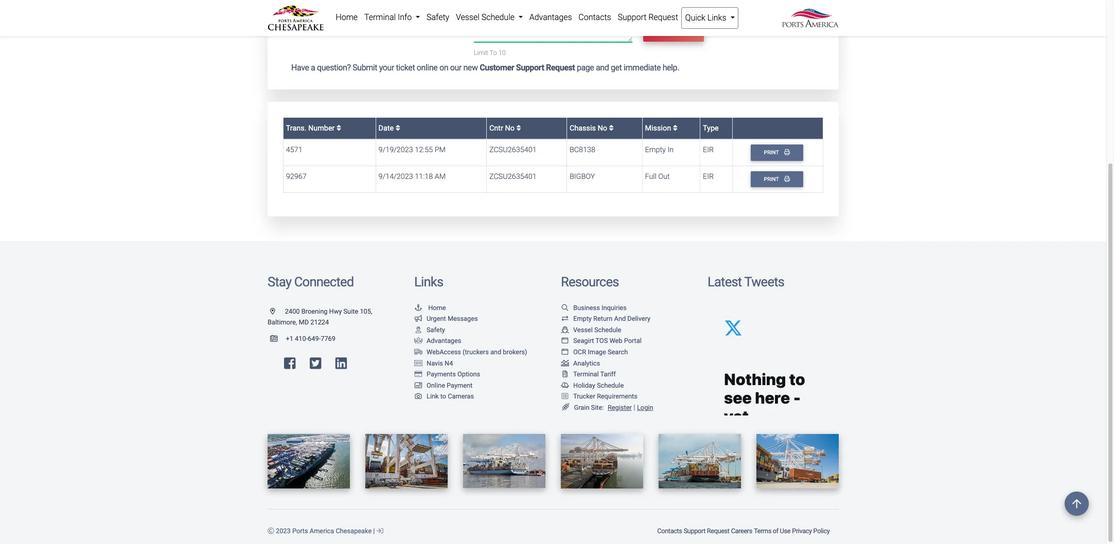 Task type: describe. For each thing, give the bounding box(es) containing it.
no for cntr
[[505, 124, 515, 133]]

2 safety from the top
[[427, 326, 445, 334]]

urgent messages link
[[414, 315, 478, 323]]

payment
[[447, 382, 473, 390]]

options
[[458, 371, 480, 379]]

1 horizontal spatial vessel
[[574, 326, 593, 334]]

wheat image
[[561, 404, 570, 412]]

0 horizontal spatial search
[[608, 349, 628, 356]]

and
[[615, 315, 626, 323]]

terminal tariff
[[574, 371, 616, 379]]

tweets
[[745, 274, 785, 290]]

649-
[[308, 335, 321, 343]]

seagirt
[[574, 337, 594, 345]]

to
[[490, 49, 497, 57]]

9/19/2023
[[379, 146, 413, 155]]

ship image
[[561, 327, 569, 334]]

on
[[440, 63, 449, 73]]

suite
[[344, 308, 358, 315]]

payments options
[[427, 371, 480, 379]]

terminal for terminal info
[[364, 12, 396, 22]]

sort image for chassis no
[[609, 124, 614, 132]]

twitter square image
[[310, 358, 321, 371]]

search button
[[644, 18, 704, 42]]

cameras
[[448, 393, 474, 401]]

11:18
[[415, 172, 433, 181]]

holiday
[[574, 382, 596, 390]]

trucker requirements
[[574, 393, 638, 401]]

in
[[668, 146, 674, 155]]

1 horizontal spatial vessel schedule link
[[561, 326, 622, 334]]

home link for terminal info link
[[333, 7, 361, 28]]

(truckers
[[463, 349, 489, 356]]

sort image for mission
[[673, 124, 678, 132]]

chesapeake
[[336, 528, 372, 536]]

trans. number link
[[286, 124, 341, 133]]

question?
[[317, 63, 351, 73]]

messages
[[448, 315, 478, 323]]

latest
[[708, 274, 742, 290]]

safety link for urgent messages 'link'
[[414, 326, 445, 334]]

contacts support request careers terms of use privacy policy
[[658, 528, 830, 536]]

zcsu2635401 for bigboy
[[490, 172, 537, 181]]

business inquiries
[[574, 304, 627, 312]]

0 vertical spatial support request link
[[615, 7, 682, 28]]

have a question? submit your ticket online on our new customer support request page and get immediate help.
[[291, 63, 680, 73]]

limit
[[474, 49, 488, 57]]

payments
[[427, 371, 456, 379]]

hand receiving image
[[414, 338, 423, 345]]

full out
[[645, 172, 670, 181]]

submit
[[353, 63, 378, 73]]

go to top image
[[1065, 492, 1090, 516]]

browser image
[[561, 338, 569, 345]]

print link for empty in
[[751, 145, 804, 161]]

privacy policy link
[[792, 523, 831, 541]]

0 vertical spatial and
[[596, 63, 609, 73]]

cntr no link
[[490, 124, 521, 133]]

2 horizontal spatial request
[[707, 528, 730, 536]]

facebook square image
[[284, 358, 296, 371]]

login
[[637, 404, 654, 412]]

terminal for terminal tariff
[[574, 371, 599, 379]]

date link
[[379, 124, 400, 133]]

webaccess
[[427, 349, 461, 356]]

ocr image search
[[574, 349, 628, 356]]

terms of use link
[[754, 523, 792, 541]]

print for in
[[764, 149, 781, 156]]

terminal tariff link
[[561, 371, 616, 379]]

1 horizontal spatial advantages
[[530, 12, 572, 22]]

0 horizontal spatial contacts link
[[576, 7, 615, 28]]

mission link
[[645, 124, 678, 133]]

register
[[608, 404, 632, 412]]

trans. number
[[286, 124, 337, 133]]

safety link for terminal info link
[[424, 7, 453, 28]]

user hard hat image
[[414, 327, 423, 334]]

delivery
[[628, 315, 651, 323]]

9/14/2023 11:18 am
[[379, 172, 446, 181]]

exchange image
[[561, 316, 569, 323]]

0 horizontal spatial and
[[491, 349, 502, 356]]

1 vertical spatial home
[[428, 304, 446, 312]]

number for container number
[[355, 25, 384, 35]]

analytics
[[574, 360, 600, 367]]

1 horizontal spatial support
[[618, 12, 647, 22]]

sort image for date
[[396, 124, 400, 132]]

ocr
[[574, 349, 586, 356]]

1 vertical spatial request
[[546, 63, 575, 73]]

customer support request link
[[480, 63, 575, 73]]

business inquiries link
[[561, 304, 627, 312]]

9/19/2023 12:55 pm
[[379, 146, 446, 155]]

2023 ports america chesapeake |
[[274, 528, 377, 536]]

quick
[[686, 13, 706, 23]]

link to cameras
[[427, 393, 474, 401]]

stay connected
[[268, 274, 354, 290]]

camera image
[[414, 394, 423, 401]]

image
[[588, 349, 606, 356]]

md
[[299, 319, 309, 326]]

sort image
[[517, 124, 521, 132]]

schedule for ship image
[[595, 326, 622, 334]]

holiday schedule link
[[561, 382, 624, 390]]

online
[[427, 382, 445, 390]]

a
[[311, 63, 315, 73]]

search inside button
[[661, 26, 687, 34]]

container number
[[318, 25, 384, 35]]

print link for full out
[[751, 171, 804, 188]]

print image
[[785, 149, 790, 155]]

eir for in
[[703, 146, 714, 155]]

latest tweets
[[708, 274, 785, 290]]

links inside quick links link
[[708, 13, 727, 23]]

empty for empty return and delivery
[[574, 315, 592, 323]]

business
[[574, 304, 600, 312]]

container storage image
[[414, 361, 423, 367]]

stay
[[268, 274, 292, 290]]

trucker
[[574, 393, 596, 401]]

+1 410-649-7769
[[286, 335, 336, 343]]

0 horizontal spatial advantages link
[[414, 337, 462, 345]]

register link
[[606, 404, 632, 412]]

trans.
[[286, 124, 307, 133]]

have
[[291, 63, 309, 73]]

0 vertical spatial vessel schedule link
[[453, 7, 526, 28]]

portal
[[624, 337, 642, 345]]

careers link
[[731, 523, 754, 541]]

eir for out
[[703, 172, 714, 181]]

credit card front image
[[414, 383, 423, 390]]

out
[[659, 172, 670, 181]]

brokers)
[[503, 349, 528, 356]]

map marker alt image
[[270, 309, 284, 315]]

get
[[611, 63, 622, 73]]

return
[[594, 315, 613, 323]]



Task type: vqa. For each thing, say whether or not it's contained in the screenshot.
the bottommost Safety link
yes



Task type: locate. For each thing, give the bounding box(es) containing it.
3 sort image from the left
[[609, 124, 614, 132]]

support right 'customer'
[[516, 63, 544, 73]]

+1 410-649-7769 link
[[268, 335, 336, 343]]

print image
[[785, 176, 790, 182]]

1 vertical spatial print link
[[751, 171, 804, 188]]

chassis no
[[570, 124, 609, 133]]

support request
[[618, 12, 679, 22]]

terminal info
[[364, 12, 414, 22]]

0 vertical spatial eir
[[703, 146, 714, 155]]

safety
[[427, 12, 450, 22], [427, 326, 445, 334]]

no for chassis
[[598, 124, 608, 133]]

vessel up limit
[[456, 12, 480, 22]]

1 vertical spatial contacts
[[658, 528, 682, 536]]

0 vertical spatial contacts
[[579, 12, 612, 22]]

support request link left quick
[[615, 7, 682, 28]]

vessel schedule up the limit to 10
[[456, 12, 517, 22]]

2 eir from the top
[[703, 172, 714, 181]]

1 horizontal spatial vessel schedule
[[574, 326, 622, 334]]

1 vertical spatial home link
[[414, 304, 446, 312]]

1 horizontal spatial empty
[[645, 146, 666, 155]]

0 horizontal spatial no
[[505, 124, 515, 133]]

1 vertical spatial vessel schedule
[[574, 326, 622, 334]]

1 vertical spatial |
[[373, 528, 375, 536]]

home up urgent
[[428, 304, 446, 312]]

credit card image
[[414, 372, 423, 378]]

vessel up seagirt
[[574, 326, 593, 334]]

bullhorn image
[[414, 316, 423, 323]]

0 vertical spatial print
[[764, 149, 781, 156]]

zcsu2635401 for bc8138
[[490, 146, 537, 155]]

careers
[[732, 528, 753, 536]]

schedule down tariff
[[597, 382, 624, 390]]

navis
[[427, 360, 443, 367]]

0 vertical spatial support
[[618, 12, 647, 22]]

quick links
[[686, 13, 729, 23]]

0 vertical spatial zcsu2635401
[[490, 146, 537, 155]]

print left print image
[[764, 149, 781, 156]]

terminal left info
[[364, 12, 396, 22]]

0 horizontal spatial vessel schedule link
[[453, 7, 526, 28]]

GCXU5347485 text field
[[474, 25, 633, 42]]

1 vertical spatial schedule
[[595, 326, 622, 334]]

home link for urgent messages 'link'
[[414, 304, 446, 312]]

1 zcsu2635401 from the top
[[490, 146, 537, 155]]

quick links link
[[682, 7, 739, 29]]

and left get
[[596, 63, 609, 73]]

vessel schedule
[[456, 12, 517, 22], [574, 326, 622, 334]]

container
[[318, 25, 353, 35]]

mission
[[645, 124, 673, 133]]

bigboy
[[570, 172, 595, 181]]

print link down print image
[[751, 171, 804, 188]]

full
[[645, 172, 657, 181]]

page
[[577, 63, 594, 73]]

1 print link from the top
[[751, 145, 804, 161]]

request left page
[[546, 63, 575, 73]]

home link up urgent
[[414, 304, 446, 312]]

1 vertical spatial print
[[764, 176, 781, 183]]

search down web
[[608, 349, 628, 356]]

sort image inside trans. number link
[[337, 124, 341, 132]]

0 horizontal spatial support request link
[[615, 7, 682, 28]]

| left login link
[[634, 404, 636, 412]]

sort image inside "chassis no" link
[[609, 124, 614, 132]]

1 horizontal spatial terminal
[[574, 371, 599, 379]]

1 horizontal spatial support request link
[[683, 523, 731, 541]]

empty return and delivery
[[574, 315, 651, 323]]

help.
[[663, 63, 680, 73]]

0 horizontal spatial support
[[516, 63, 544, 73]]

sort image right chassis
[[609, 124, 614, 132]]

2 sort image from the left
[[396, 124, 400, 132]]

number down "terminal info"
[[355, 25, 384, 35]]

advantages link
[[526, 7, 576, 28], [414, 337, 462, 345]]

cntr no
[[490, 124, 517, 133]]

1 vertical spatial and
[[491, 349, 502, 356]]

search image
[[561, 305, 569, 312]]

no right chassis
[[598, 124, 608, 133]]

empty in
[[645, 146, 674, 155]]

login link
[[637, 404, 654, 412]]

0 horizontal spatial advantages
[[427, 337, 462, 345]]

number
[[355, 25, 384, 35], [308, 124, 335, 133]]

browser image
[[561, 350, 569, 356]]

0 horizontal spatial terminal
[[364, 12, 396, 22]]

1 vertical spatial support request link
[[683, 523, 731, 541]]

1 horizontal spatial contacts
[[658, 528, 682, 536]]

1 vertical spatial number
[[308, 124, 335, 133]]

payments options link
[[414, 371, 480, 379]]

0 vertical spatial safety
[[427, 12, 450, 22]]

1 horizontal spatial links
[[708, 13, 727, 23]]

number for trans. number
[[308, 124, 335, 133]]

print left print icon
[[764, 176, 781, 183]]

truck container image
[[414, 350, 423, 356]]

0 vertical spatial schedule
[[482, 12, 515, 22]]

empty return and delivery link
[[561, 315, 651, 323]]

safety link
[[424, 7, 453, 28], [414, 326, 445, 334]]

0 vertical spatial vessel
[[456, 12, 480, 22]]

1 vertical spatial terminal
[[574, 371, 599, 379]]

terminal inside terminal info link
[[364, 12, 396, 22]]

customer
[[480, 63, 514, 73]]

0 vertical spatial advantages
[[530, 12, 572, 22]]

0 vertical spatial print link
[[751, 145, 804, 161]]

2 print link from the top
[[751, 171, 804, 188]]

0 vertical spatial search
[[661, 26, 687, 34]]

1 horizontal spatial request
[[649, 12, 679, 22]]

print link up print icon
[[751, 145, 804, 161]]

links right quick
[[708, 13, 727, 23]]

1 horizontal spatial and
[[596, 63, 609, 73]]

request
[[649, 12, 679, 22], [546, 63, 575, 73], [707, 528, 730, 536]]

grain site: register | login
[[574, 404, 654, 412]]

phone office image
[[270, 336, 286, 343]]

vessel schedule link up seagirt
[[561, 326, 622, 334]]

policy
[[814, 528, 830, 536]]

am
[[435, 172, 446, 181]]

sign in image
[[377, 529, 383, 536]]

0 horizontal spatial |
[[373, 528, 375, 536]]

1 safety from the top
[[427, 12, 450, 22]]

2 zcsu2635401 from the top
[[490, 172, 537, 181]]

contacts for contacts
[[579, 12, 612, 22]]

1 horizontal spatial home
[[428, 304, 446, 312]]

0 vertical spatial |
[[634, 404, 636, 412]]

terminal info link
[[361, 7, 424, 28]]

empty left in
[[645, 146, 666, 155]]

online
[[417, 63, 438, 73]]

limit to 10
[[474, 49, 506, 57]]

support request link left careers
[[683, 523, 731, 541]]

2 no from the left
[[598, 124, 608, 133]]

home link
[[333, 7, 361, 28], [414, 304, 446, 312]]

1 vertical spatial links
[[414, 274, 443, 290]]

links
[[708, 13, 727, 23], [414, 274, 443, 290]]

sort image inside date link
[[396, 124, 400, 132]]

date
[[379, 124, 396, 133]]

support up immediate
[[618, 12, 647, 22]]

1 vertical spatial contacts link
[[657, 523, 683, 541]]

1 vertical spatial safety
[[427, 326, 445, 334]]

online payment
[[427, 382, 473, 390]]

2 vertical spatial request
[[707, 528, 730, 536]]

sort image for trans. number
[[337, 124, 341, 132]]

cntr
[[490, 124, 504, 133]]

safety down urgent
[[427, 326, 445, 334]]

sort image up 9/19/2023
[[396, 124, 400, 132]]

home up container number at the top of the page
[[336, 12, 358, 22]]

terminal
[[364, 12, 396, 22], [574, 371, 599, 379]]

1 horizontal spatial contacts link
[[657, 523, 683, 541]]

terminal down the analytics in the right bottom of the page
[[574, 371, 599, 379]]

1 vertical spatial zcsu2635401
[[490, 172, 537, 181]]

1 print from the top
[[764, 149, 781, 156]]

schedule for bells image
[[597, 382, 624, 390]]

number right trans.
[[308, 124, 335, 133]]

1 vertical spatial advantages
[[427, 337, 462, 345]]

schedule
[[482, 12, 515, 22], [595, 326, 622, 334], [597, 382, 624, 390]]

to
[[441, 393, 446, 401]]

4 sort image from the left
[[673, 124, 678, 132]]

navis n4
[[427, 360, 453, 367]]

list alt image
[[561, 394, 569, 401]]

1 horizontal spatial |
[[634, 404, 636, 412]]

bc8138
[[570, 146, 596, 155]]

chassis no link
[[570, 124, 614, 133]]

0 vertical spatial request
[[649, 12, 679, 22]]

vessel
[[456, 12, 480, 22], [574, 326, 593, 334]]

sort image inside mission link
[[673, 124, 678, 132]]

link
[[427, 393, 439, 401]]

1 vertical spatial vessel schedule link
[[561, 326, 622, 334]]

print for out
[[764, 176, 781, 183]]

10
[[499, 49, 506, 57]]

0 vertical spatial vessel schedule
[[456, 12, 517, 22]]

search down quick
[[661, 26, 687, 34]]

home link left "terminal info"
[[333, 7, 361, 28]]

type
[[703, 124, 719, 133]]

copyright image
[[268, 529, 274, 536]]

your
[[379, 63, 394, 73]]

1 vertical spatial empty
[[574, 315, 592, 323]]

info
[[398, 12, 412, 22]]

105,
[[360, 308, 373, 315]]

eir right out
[[703, 172, 714, 181]]

advantages up webaccess on the bottom left
[[427, 337, 462, 345]]

2 vertical spatial schedule
[[597, 382, 624, 390]]

0 horizontal spatial request
[[546, 63, 575, 73]]

0 vertical spatial advantages link
[[526, 7, 576, 28]]

2400 broening hwy suite 105, baltimore, md 21224 link
[[268, 308, 373, 326]]

schedule up 10
[[482, 12, 515, 22]]

links up anchor image
[[414, 274, 443, 290]]

vessel schedule up seagirt tos web portal link
[[574, 326, 622, 334]]

2 print from the top
[[764, 176, 781, 183]]

request left careers
[[707, 528, 730, 536]]

0 vertical spatial terminal
[[364, 12, 396, 22]]

1 horizontal spatial advantages link
[[526, 7, 576, 28]]

0 horizontal spatial home
[[336, 12, 358, 22]]

ocr image search link
[[561, 349, 628, 356]]

1 horizontal spatial number
[[355, 25, 384, 35]]

2 vertical spatial support
[[684, 528, 706, 536]]

eir down type
[[703, 146, 714, 155]]

0 horizontal spatial home link
[[333, 7, 361, 28]]

| left sign in image
[[373, 528, 375, 536]]

bells image
[[561, 383, 569, 390]]

1 horizontal spatial home link
[[414, 304, 446, 312]]

0 vertical spatial links
[[708, 13, 727, 23]]

linkedin image
[[336, 358, 347, 371]]

analytics image
[[561, 361, 569, 367]]

navis n4 link
[[414, 360, 453, 367]]

1 vertical spatial advantages link
[[414, 337, 462, 345]]

1 horizontal spatial no
[[598, 124, 608, 133]]

0 horizontal spatial links
[[414, 274, 443, 290]]

america
[[310, 528, 334, 536]]

0 horizontal spatial vessel
[[456, 12, 480, 22]]

0 vertical spatial number
[[355, 25, 384, 35]]

sort image up in
[[673, 124, 678, 132]]

1 horizontal spatial search
[[661, 26, 687, 34]]

empty down business
[[574, 315, 592, 323]]

2 horizontal spatial support
[[684, 528, 706, 536]]

410-
[[295, 335, 308, 343]]

broening
[[302, 308, 328, 315]]

and left brokers)
[[491, 349, 502, 356]]

schedule up seagirt tos web portal
[[595, 326, 622, 334]]

safety link down urgent
[[414, 326, 445, 334]]

webaccess (truckers and brokers)
[[427, 349, 528, 356]]

0 horizontal spatial empty
[[574, 315, 592, 323]]

our
[[450, 63, 462, 73]]

seagirt tos web portal
[[574, 337, 642, 345]]

resources
[[561, 274, 619, 290]]

1 vertical spatial search
[[608, 349, 628, 356]]

safety right info
[[427, 12, 450, 22]]

holiday schedule
[[574, 382, 624, 390]]

anchor image
[[414, 305, 423, 312]]

empty for empty in
[[645, 146, 666, 155]]

0 horizontal spatial vessel schedule
[[456, 12, 517, 22]]

vessel schedule link up the limit to 10
[[453, 7, 526, 28]]

zcsu2635401
[[490, 146, 537, 155], [490, 172, 537, 181]]

0 horizontal spatial number
[[308, 124, 335, 133]]

1 vertical spatial vessel
[[574, 326, 593, 334]]

0 vertical spatial home
[[336, 12, 358, 22]]

0 vertical spatial contacts link
[[576, 7, 615, 28]]

home
[[336, 12, 358, 22], [428, 304, 446, 312]]

1 vertical spatial support
[[516, 63, 544, 73]]

1 vertical spatial safety link
[[414, 326, 445, 334]]

hwy
[[329, 308, 342, 315]]

request left quick
[[649, 12, 679, 22]]

print link
[[751, 145, 804, 161], [751, 171, 804, 188]]

seagirt tos web portal link
[[561, 337, 642, 345]]

no left sort image
[[505, 124, 515, 133]]

support request link
[[615, 7, 682, 28], [683, 523, 731, 541]]

safety inside safety "link"
[[427, 12, 450, 22]]

1 vertical spatial eir
[[703, 172, 714, 181]]

web
[[610, 337, 623, 345]]

use
[[780, 528, 791, 536]]

1 sort image from the left
[[337, 124, 341, 132]]

support left careers
[[684, 528, 706, 536]]

sort image
[[337, 124, 341, 132], [396, 124, 400, 132], [609, 124, 614, 132], [673, 124, 678, 132]]

file invoice image
[[561, 372, 569, 378]]

1 no from the left
[[505, 124, 515, 133]]

0 horizontal spatial contacts
[[579, 12, 612, 22]]

ticket
[[396, 63, 415, 73]]

0 vertical spatial home link
[[333, 7, 361, 28]]

0 vertical spatial empty
[[645, 146, 666, 155]]

sort image right trans.
[[337, 124, 341, 132]]

vessel schedule link
[[453, 7, 526, 28], [561, 326, 622, 334]]

baltimore,
[[268, 319, 297, 326]]

contacts for contacts support request careers terms of use privacy policy
[[658, 528, 682, 536]]

safety link right info
[[424, 7, 453, 28]]

2400 broening hwy suite 105, baltimore, md 21224
[[268, 308, 373, 326]]

advantages up gcxu5347485 text field
[[530, 12, 572, 22]]

0 vertical spatial safety link
[[424, 7, 453, 28]]

1 eir from the top
[[703, 146, 714, 155]]

urgent messages
[[427, 315, 478, 323]]



